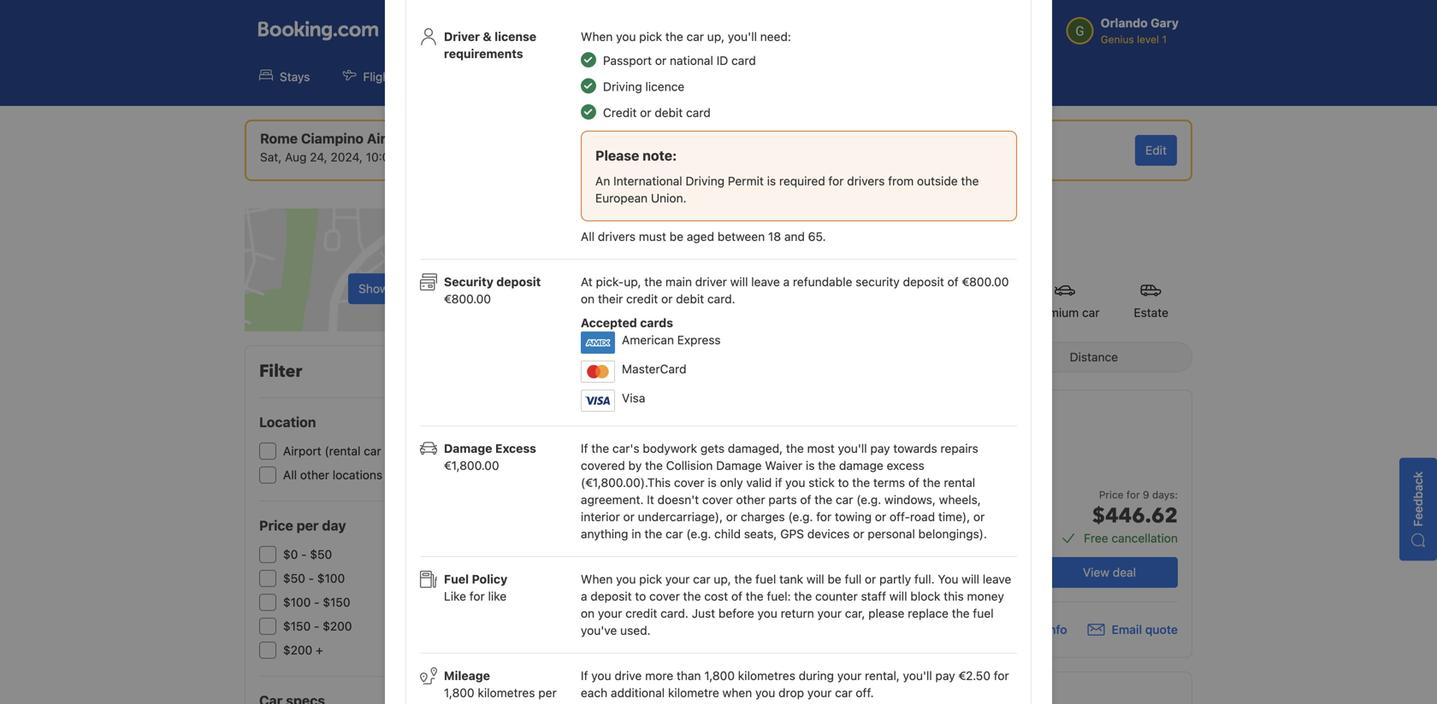 Task type: vqa. For each thing, say whether or not it's contained in the screenshot.
group
no



Task type: locate. For each thing, give the bounding box(es) containing it.
1 horizontal spatial 2024,
[[549, 150, 581, 164]]

- for $0
[[301, 548, 307, 562]]

bag for 1 small bag
[[945, 500, 966, 514]]

$50 up $50 - $100
[[310, 548, 332, 562]]

driver
[[695, 275, 727, 289]]

express
[[677, 333, 721, 347]]

pick
[[639, 30, 662, 44], [639, 573, 662, 587]]

2 2024, from the left
[[549, 150, 581, 164]]

2 10:00 from the left
[[584, 150, 616, 164]]

staff
[[861, 590, 886, 604]]

kilometres
[[738, 669, 795, 683], [478, 686, 535, 700]]

when for when you pick your car up, the fuel tank will be full or partly full. you will leave a deposit to cover the cost of the fuel: the counter staff will block this money on your credit card. just before you return your car, please replace the fuel you've used.
[[581, 573, 613, 587]]

am inside rome ciampino airport sat, aug 24, 2024, 10:00 am
[[400, 150, 419, 164]]

0 horizontal spatial drivers
[[598, 230, 636, 244]]

for inside price for 9 days: $446.62
[[1127, 489, 1140, 501]]

airport up please on the top of the page
[[587, 130, 634, 147]]

leave down counters at the right of the page
[[751, 275, 780, 289]]

- inside button
[[768, 553, 773, 567]]

drivers inside an international driving permit is required for drivers from outside the european union.
[[847, 174, 885, 188]]

be up include
[[670, 230, 684, 244]]

is inside this cover is only valid if you stick to the terms of the rental agreement. it doesn't cover other parts of the car (e.g. windows, wheels, interior or undercarriage), or charges (e.g. for towing or off-road time), or anything in the car (e.g. child seats, gps devices or personal belongings).
[[708, 476, 717, 490]]

2 am from the left
[[619, 150, 637, 164]]

of inside at pick-up, the main driver will leave a refundable security deposit of €800.00 on their credit or debit card .
[[947, 275, 959, 289]]

0 horizontal spatial is
[[708, 476, 717, 490]]

days:
[[1152, 489, 1178, 501]]

1 horizontal spatial am
[[619, 150, 637, 164]]

1 1 from the left
[[753, 500, 759, 514]]

car
[[687, 30, 704, 44], [632, 306, 650, 320], [1082, 306, 1100, 320], [364, 444, 381, 459], [836, 493, 853, 507], [666, 527, 683, 541], [693, 573, 711, 587], [835, 686, 853, 700]]

card down national
[[686, 106, 711, 120]]

for up devices
[[816, 510, 832, 524]]

car up the towing
[[836, 493, 853, 507]]

cover down the collision
[[674, 476, 705, 490]]

all other locations
[[283, 468, 383, 482]]

for right €2.50
[[994, 669, 1009, 683]]

ciampino for rome ciampino airport: 180 cars available
[[630, 208, 726, 237]]

rome inside rome ciampino airport sat, aug 24, 2024, 10:00 am
[[260, 130, 298, 147]]

2 horizontal spatial deposit
[[903, 275, 944, 289]]

1 vertical spatial $100
[[283, 596, 311, 610]]

2 horizontal spatial (e.g.
[[856, 493, 881, 507]]

2024, inside rome ciampino airport sat, aug 24, 2024, 10:00 am
[[331, 150, 363, 164]]

2 pick from the top
[[639, 573, 662, 587]]

skip to main content element
[[0, 0, 1437, 106]]

bag up 1800 km per rental
[[796, 500, 817, 514]]

bag up belongings).
[[945, 500, 966, 514]]

1 when from the top
[[581, 30, 613, 44]]

1 horizontal spatial bag
[[945, 500, 966, 514]]

mastercard
[[622, 362, 687, 376]]

email quote button
[[1088, 622, 1178, 639]]

view deal button
[[1041, 558, 1178, 589]]

you'll right rental, on the right of page
[[903, 669, 932, 683]]

. inside at pick-up, the main driver will leave a refundable security deposit of €800.00 on their credit or debit card .
[[732, 292, 735, 306]]

aged
[[687, 230, 714, 244]]

- up miles
[[768, 553, 773, 567]]

to right stick
[[838, 476, 849, 490]]

2 horizontal spatial you'll
[[903, 669, 932, 683]]

bag
[[796, 500, 817, 514], [945, 500, 966, 514]]

1 horizontal spatial $100
[[317, 572, 345, 586]]

undercarriage),
[[638, 510, 723, 524]]

deposit inside security deposit €800.00
[[496, 275, 541, 289]]

1 10:00 from the left
[[366, 150, 397, 164]]

damage left excess
[[444, 442, 492, 456]]

0 horizontal spatial to
[[635, 590, 646, 604]]

. right and
[[823, 230, 826, 244]]

ciampino inside rome ciampino airport mon, sep 2, 2024, 10:00 am
[[521, 130, 584, 147]]

2 when from the top
[[581, 573, 613, 587]]

2 horizontal spatial is
[[806, 459, 815, 473]]

include
[[646, 245, 691, 261]]

18
[[768, 230, 781, 244]]

1 horizontal spatial you'll
[[838, 442, 867, 456]]

0 vertical spatial damage
[[444, 442, 492, 456]]

driving up union.
[[686, 174, 725, 188]]

by up ).
[[628, 459, 642, 473]]

car rentals
[[580, 70, 644, 84]]

is left only
[[708, 476, 717, 490]]

1 vertical spatial price
[[259, 518, 293, 534]]

1 vertical spatial all
[[283, 468, 297, 482]]

1 bag from the left
[[796, 500, 817, 514]]

green tick image for credit
[[581, 105, 596, 120]]

drop-off location element
[[480, 128, 637, 149]]

driving licence
[[603, 80, 685, 94]]

all for all drivers must be aged between 18 and 65 .
[[581, 230, 595, 244]]

card down the driver
[[707, 292, 732, 306]]

all for all other locations
[[283, 468, 297, 482]]

pick-
[[596, 275, 624, 289]]

estate button
[[1117, 270, 1186, 332]]

1 for 1 small bag
[[903, 500, 908, 514]]

when inside when you pick your car up, the fuel tank will be full or partly full. you will leave a deposit to cover the cost of the fuel: the counter staff will block this money on your credit card. just before you return your car, please replace the fuel you've used.
[[581, 573, 613, 587]]

cover inside when you pick your car up, the fuel tank will be full or partly full. you will leave a deposit to cover the cost of the fuel: the counter staff will block this money on your credit card. just before you return your car, please replace the fuel you've used.
[[649, 590, 680, 604]]

1 vertical spatial be
[[828, 573, 842, 587]]

2 horizontal spatial per
[[804, 524, 822, 538]]

rome for rome ciampino airport mon, sep 2, 2024, 10:00 am
[[480, 130, 518, 147]]

1 vertical spatial pick
[[639, 573, 662, 587]]

all up price per day
[[283, 468, 297, 482]]

2 if from the top
[[581, 669, 588, 683]]

if up the "each"
[[581, 669, 588, 683]]

rome inside button
[[733, 553, 765, 567]]

0 vertical spatial $100
[[317, 572, 345, 586]]

1 vertical spatial credit
[[626, 607, 657, 621]]

if the car's bodywork gets damaged, the most you'll pay towards repairs covered by the collision damage waiver is the damage excess (
[[581, 442, 978, 490]]

1 vertical spatial debit
[[676, 292, 704, 306]]

fuel
[[444, 573, 469, 587]]

pick inside when you pick your car up, the fuel tank will be full or partly full. you will leave a deposit to cover the cost of the fuel: the counter staff will block this money on your credit card. just before you return your car, please replace the fuel you've used.
[[639, 573, 662, 587]]

2 1 from the left
[[903, 500, 908, 514]]

is inside if the car's bodywork gets damaged, the most you'll pay towards repairs covered by the collision damage waiver is the damage excess (
[[806, 459, 815, 473]]

1 vertical spatial you'll
[[838, 442, 867, 456]]

1 horizontal spatial is
[[767, 174, 776, 188]]

0 horizontal spatial am
[[400, 150, 419, 164]]

bag for 1 large bag
[[796, 500, 817, 514]]

important info
[[987, 623, 1067, 637]]

car inside when you pick your car up, the fuel tank will be full or partly full. you will leave a deposit to cover the cost of the fuel: the counter staff will block this money on your credit card. just before you return your car, please replace the fuel you've used.
[[693, 573, 711, 587]]

rome up mon,
[[480, 130, 518, 147]]

when up passport
[[581, 30, 613, 44]]

1 vertical spatial $200
[[283, 644, 313, 658]]

0 horizontal spatial off-
[[694, 245, 717, 261]]

a down counters at the right of the page
[[783, 275, 790, 289]]

. down airport
[[732, 292, 735, 306]]

1 horizontal spatial from
[[888, 174, 914, 188]]

airport inside "product card" group
[[824, 572, 858, 584]]

for right required
[[829, 174, 844, 188]]

kilometres down mileage
[[478, 686, 535, 700]]

you'll up "id"
[[728, 30, 757, 44]]

0 vertical spatial €800.00
[[962, 275, 1009, 289]]

per left day
[[297, 518, 319, 534]]

ciampino for rome ciampino airport sat, aug 24, 2024, 10:00 am
[[301, 130, 364, 147]]

1 horizontal spatial drivers
[[847, 174, 885, 188]]

green tick image
[[581, 78, 596, 94]]

email
[[1112, 623, 1142, 637]]

1 vertical spatial other
[[736, 493, 765, 507]]

$100 - $150
[[283, 596, 350, 610]]

1 horizontal spatial driving
[[686, 174, 725, 188]]

- for $150
[[314, 620, 319, 634]]

car up locations
[[364, 444, 381, 459]]

1 2024, from the left
[[331, 150, 363, 164]]

cover down only
[[702, 493, 733, 507]]

each
[[581, 686, 608, 700]]

other down "(rental"
[[300, 468, 329, 482]]

accepted
[[581, 316, 637, 330]]

1 horizontal spatial (e.g.
[[788, 510, 813, 524]]

on inside "show on map" button
[[392, 282, 406, 296]]

- for rome
[[768, 553, 773, 567]]

- down $0 - $50
[[308, 572, 314, 586]]

4 seats
[[753, 476, 793, 490]]

0 horizontal spatial $50
[[283, 572, 305, 586]]

0 vertical spatial all
[[581, 230, 595, 244]]

between
[[718, 230, 765, 244]]

a inside at pick-up, the main driver will leave a refundable security deposit of €800.00 on their credit or debit card .
[[783, 275, 790, 289]]

the down stick
[[815, 493, 832, 507]]

cancellation
[[1112, 532, 1178, 546]]

rome ciampino airport group
[[260, 128, 419, 166], [480, 128, 637, 166]]

you right if on the right bottom of page
[[785, 476, 805, 490]]

leave up money
[[983, 573, 1011, 587]]

damage inside 'damage excess €1,800.00'
[[444, 442, 492, 456]]

an
[[595, 174, 610, 188]]

0 vertical spatial $50
[[310, 548, 332, 562]]

car left the off.
[[835, 686, 853, 700]]

rental
[[944, 476, 975, 490], [826, 524, 857, 538], [444, 703, 475, 705]]

to
[[838, 476, 849, 490], [635, 590, 646, 604]]

1 vertical spatial (e.g.
[[788, 510, 813, 524]]

car up cost
[[693, 573, 711, 587]]

rome up results
[[567, 208, 625, 237]]

drivers
[[847, 174, 885, 188], [598, 230, 636, 244]]

gps
[[780, 527, 804, 541]]

fuel up fuel:
[[755, 573, 776, 587]]

price up "$0"
[[259, 518, 293, 534]]

cover
[[674, 476, 705, 490], [702, 493, 733, 507], [649, 590, 680, 604]]

or up damage
[[855, 443, 865, 455]]

up, up "id"
[[707, 30, 725, 44]]

show
[[359, 282, 389, 296]]

0 horizontal spatial 10:00
[[366, 150, 397, 164]]

rome up sat,
[[260, 130, 298, 147]]

).
[[641, 476, 647, 490]]

the left main
[[644, 275, 662, 289]]

like
[[444, 590, 466, 604]]

1 vertical spatial driving
[[686, 174, 725, 188]]

fuel
[[755, 573, 776, 587], [973, 607, 994, 621]]

to up used.
[[635, 590, 646, 604]]

0 horizontal spatial other
[[300, 468, 329, 482]]

when down "anything"
[[581, 573, 613, 587]]

to inside this cover is only valid if you stick to the terms of the rental agreement. it doesn't cover other parts of the car (e.g. windows, wheels, interior or undercarriage), or charges (e.g. for towing or off-road time), or anything in the car (e.g. child seats, gps devices or personal belongings).
[[838, 476, 849, 490]]

cia
[[804, 572, 821, 584]]

rome ciampino airport sat, aug 24, 2024, 10:00 am
[[260, 130, 419, 164]]

up, inside when you pick your car up, the fuel tank will be full or partly full. you will leave a deposit to cover the cost of the fuel: the counter staff will block this money on your credit card. just before you return your car, please replace the fuel you've used.
[[714, 573, 731, 587]]

1 vertical spatial off-
[[890, 510, 910, 524]]

1 green tick image from the top
[[581, 52, 596, 68]]

available
[[904, 208, 995, 237]]

if
[[775, 476, 782, 490]]

2 horizontal spatial rental
[[944, 476, 975, 490]]

ciampino up "pick-up date" element
[[301, 130, 364, 147]]

product card group
[[567, 390, 1198, 659]]

credit up used.
[[626, 607, 657, 621]]

green tick image
[[581, 52, 596, 68], [581, 105, 596, 120]]

10:00 up an
[[584, 150, 616, 164]]

2 horizontal spatial ciampino
[[630, 208, 726, 237]]

.
[[823, 230, 826, 244], [732, 292, 735, 306]]

leave inside when you pick your car up, the fuel tank will be full or partly full. you will leave a deposit to cover the cost of the fuel: the counter staff will block this money on your credit card. just before you return your car, please replace the fuel you've used.
[[983, 573, 1011, 587]]

0 horizontal spatial rome ciampino airport group
[[260, 128, 419, 166]]

0 horizontal spatial $100
[[283, 596, 311, 610]]

- for $100
[[314, 596, 320, 610]]

drop
[[779, 686, 804, 700]]

0 horizontal spatial $150
[[283, 620, 311, 634]]

€1,800.00 down excess
[[444, 459, 499, 473]]

green tick image up car
[[581, 52, 596, 68]]

0 vertical spatial price
[[1099, 489, 1124, 501]]

2 vertical spatial rental
[[444, 703, 475, 705]]

1 horizontal spatial 1
[[903, 500, 908, 514]]

the up just
[[683, 590, 701, 604]]

rome - viale palmiro togliatti
[[733, 553, 898, 567]]

kilometres up kilometre when you drop your car off.
[[738, 669, 795, 683]]

per rental
[[444, 686, 557, 705]]

am for rome ciampino airport mon, sep 2, 2024, 10:00 am
[[619, 150, 637, 164]]

(e.g. down undercarriage),
[[686, 527, 711, 541]]

1 vertical spatial by
[[628, 459, 642, 473]]

licence
[[645, 80, 685, 94]]

pick up passport
[[639, 30, 662, 44]]

$50 down "$0"
[[283, 572, 305, 586]]

am up 'international'
[[619, 150, 637, 164]]

1 vertical spatial drivers
[[598, 230, 636, 244]]

damage excess €1,800.00
[[444, 442, 536, 473]]

from inside an international driving permit is required for drivers from outside the european union.
[[888, 174, 914, 188]]

$100 down $50 - $100
[[283, 596, 311, 610]]

accepted cards
[[581, 316, 673, 330]]

supplied by mra motors image
[[583, 618, 636, 643]]

1 horizontal spatial deposit
[[591, 590, 632, 604]]

am inside rome ciampino airport mon, sep 2, 2024, 10:00 am
[[619, 150, 637, 164]]

0 horizontal spatial a
[[581, 590, 587, 604]]

1 vertical spatial $50
[[283, 572, 305, 586]]

of right parts
[[800, 493, 811, 507]]

the down miles
[[746, 590, 764, 604]]

fuel down money
[[973, 607, 994, 621]]

when you pick your car up, the fuel tank will be full or partly full. you will leave a deposit to cover the cost of the fuel: the counter staff will block this money on your credit card. just before you return your car, please replace the fuel you've used.
[[581, 573, 1011, 638]]

2024, for rome ciampino airport mon, sep 2, 2024, 10:00 am
[[549, 150, 581, 164]]

1 rome ciampino airport group from the left
[[260, 128, 419, 166]]

10:00 inside rome ciampino airport sat, aug 24, 2024, 10:00 am
[[366, 150, 397, 164]]

for inside for each additional
[[994, 669, 1009, 683]]

on inside at pick-up, the main driver will leave a refundable security deposit of €800.00 on their credit or debit card .
[[581, 292, 595, 306]]

will right the driver
[[730, 275, 748, 289]]

feedback button
[[1400, 458, 1437, 561]]

0 horizontal spatial 1
[[753, 500, 759, 514]]

rental,
[[865, 669, 900, 683]]

ciampino down union.
[[630, 208, 726, 237]]

by inside if the car's bodywork gets damaged, the most you'll pay towards repairs covered by the collision damage waiver is the damage excess (
[[628, 459, 642, 473]]

$200 left +
[[283, 644, 313, 658]]

1 horizontal spatial off-
[[890, 510, 910, 524]]

off-
[[694, 245, 717, 261], [890, 510, 910, 524]]

on left map
[[392, 282, 406, 296]]

0 horizontal spatial rental
[[444, 703, 475, 705]]

€800.00 down available
[[962, 275, 1009, 289]]

0 vertical spatial to
[[838, 476, 849, 490]]

1 horizontal spatial pay
[[935, 669, 955, 683]]

price inside price for 9 days: $446.62
[[1099, 489, 1124, 501]]

pick-up location element
[[260, 128, 419, 149]]

you left 'drop'
[[755, 686, 775, 700]]

1 horizontal spatial by
[[628, 459, 642, 473]]

please note:
[[595, 147, 677, 164]]

price up $446.62
[[1099, 489, 1124, 501]]

for left 9
[[1127, 489, 1140, 501]]

0 horizontal spatial deposit
[[496, 275, 541, 289]]

0 horizontal spatial €1,800.00
[[444, 459, 499, 473]]

1 vertical spatial green tick image
[[581, 105, 596, 120]]

2 vertical spatial you'll
[[903, 669, 932, 683]]

2024, for rome ciampino airport sat, aug 24, 2024, 10:00 am
[[331, 150, 363, 164]]

please
[[595, 147, 639, 164]]

up, down may at the left top of the page
[[624, 275, 641, 289]]

excess
[[495, 442, 536, 456]]

flights link
[[328, 58, 414, 96]]

10:00 down pick-up location 'element' on the left of the page
[[366, 150, 397, 164]]

rome - viale palmiro togliatti button
[[733, 553, 898, 567]]

0 horizontal spatial 2024,
[[331, 150, 363, 164]]

car
[[580, 70, 599, 84]]

0 vertical spatial leave
[[751, 275, 780, 289]]

at
[[581, 275, 593, 289]]

a up the you've
[[581, 590, 587, 604]]

0 vertical spatial (e.g.
[[856, 493, 881, 507]]

1 vertical spatial when
[[581, 573, 613, 587]]

€1,800.00 inside 'damage excess €1,800.00'
[[444, 459, 499, 473]]

towards
[[893, 442, 937, 456]]

2024, inside rome ciampino airport mon, sep 2, 2024, 10:00 am
[[549, 150, 581, 164]]

1 vertical spatial a
[[581, 590, 587, 604]]

card right "id"
[[731, 53, 756, 68]]

the up 1 small bag
[[923, 476, 941, 490]]

10:00 inside rome ciampino airport mon, sep 2, 2024, 10:00 am
[[584, 150, 616, 164]]

2 green tick image from the top
[[581, 105, 596, 120]]

free cancellation
[[1084, 532, 1178, 546]]

a
[[783, 275, 790, 289], [581, 590, 587, 604]]

per inside "product card" group
[[804, 524, 822, 538]]

international
[[613, 174, 682, 188]]

€1,800.00
[[444, 459, 499, 473], [585, 476, 641, 490]]

driving
[[603, 80, 642, 94], [686, 174, 725, 188]]

1 vertical spatial to
[[635, 590, 646, 604]]

for
[[829, 174, 844, 188], [1127, 489, 1140, 501], [816, 510, 832, 524], [470, 590, 485, 604], [994, 669, 1009, 683]]

1 pick from the top
[[639, 30, 662, 44]]

- right "$0"
[[301, 548, 307, 562]]

1 if from the top
[[581, 442, 588, 456]]

0 vertical spatial drivers
[[847, 174, 885, 188]]

per left the "each"
[[538, 686, 557, 700]]

4
[[753, 476, 761, 490]]

- for $50
[[308, 572, 314, 586]]

0 vertical spatial driving
[[603, 80, 642, 94]]

pick-up date element
[[260, 149, 419, 166]]

1 am from the left
[[400, 150, 419, 164]]

1 horizontal spatial other
[[736, 493, 765, 507]]

ciampino inside rome ciampino airport sat, aug 24, 2024, 10:00 am
[[301, 130, 364, 147]]

on
[[392, 282, 406, 296], [581, 292, 595, 306], [581, 607, 595, 621]]

1 horizontal spatial ciampino
[[521, 130, 584, 147]]

0 vertical spatial a
[[783, 275, 790, 289]]

drop-off date element
[[480, 149, 637, 166]]

or inside at pick-up, the main driver will leave a refundable security deposit of €800.00 on their credit or debit card .
[[661, 292, 673, 306]]

refundable
[[793, 275, 852, 289]]

$150 - $200
[[283, 620, 352, 634]]

0 vertical spatial is
[[767, 174, 776, 188]]

0 horizontal spatial €800.00
[[444, 292, 491, 306]]

the up "waiver"
[[786, 442, 804, 456]]

the down fiat
[[818, 459, 836, 473]]

1 horizontal spatial damage
[[716, 459, 762, 473]]

per inside per rental
[[538, 686, 557, 700]]

or inside when you pick your car up, the fuel tank will be full or partly full. you will leave a deposit to cover the cost of the fuel: the counter staff will block this money on your credit card. just before you return your car, please replace the fuel you've used.
[[865, 573, 876, 587]]

$100
[[317, 572, 345, 586], [283, 596, 311, 610]]

0 horizontal spatial fuel
[[755, 573, 776, 587]]

1 horizontal spatial 10:00
[[584, 150, 616, 164]]

0 vertical spatial kilometres
[[738, 669, 795, 683]]

1 vertical spatial leave
[[983, 573, 1011, 587]]

for left like
[[470, 590, 485, 604]]

0 horizontal spatial (e.g.
[[686, 527, 711, 541]]

other down 4
[[736, 493, 765, 507]]

pay left €2.50
[[935, 669, 955, 683]]

1 left road
[[903, 500, 908, 514]]

requirements
[[444, 47, 523, 61]]

0 vertical spatial fuel
[[755, 573, 776, 587]]

cars
[[859, 208, 899, 237]]

all inside please note: region
[[581, 230, 595, 244]]

rome inside rome ciampino airport mon, sep 2, 2024, 10:00 am
[[480, 130, 518, 147]]

off- inside this cover is only valid if you stick to the terms of the rental agreement. it doesn't cover other parts of the car (e.g. windows, wheels, interior or undercarriage), or charges (e.g. for towing or off-road time), or anything in the car (e.g. child seats, gps devices or personal belongings).
[[890, 510, 910, 524]]

or up in
[[623, 510, 635, 524]]

the down this
[[952, 607, 970, 621]]

10:00 for rome ciampino airport mon, sep 2, 2024, 10:00 am
[[584, 150, 616, 164]]

of down available
[[947, 275, 959, 289]]

(e.g. up gps
[[788, 510, 813, 524]]

rental inside "product card" group
[[826, 524, 857, 538]]

main
[[666, 275, 692, 289]]

of inside when you pick your car up, the fuel tank will be full or partly full. you will leave a deposit to cover the cost of the fuel: the counter staff will block this money on your credit card. just before you return your car, please replace the fuel you've used.
[[731, 590, 743, 604]]

stick
[[809, 476, 835, 490]]

1 horizontal spatial $150
[[323, 596, 350, 610]]

will inside at pick-up, the main driver will leave a refundable security deposit of €800.00 on their credit or debit card .
[[730, 275, 748, 289]]

1 horizontal spatial $200
[[323, 620, 352, 634]]

if inside if the car's bodywork gets damaged, the most you'll pay towards repairs covered by the collision damage waiver is the damage excess (
[[581, 442, 588, 456]]

1 horizontal spatial $50
[[310, 548, 332, 562]]

2 bag from the left
[[945, 500, 966, 514]]

drivers up may at the left top of the page
[[598, 230, 636, 244]]

stays
[[280, 70, 310, 84]]

will down rome - viale palmiro togliatti button
[[807, 573, 824, 587]]

1 horizontal spatial rental
[[826, 524, 857, 538]]

€800.00 inside at pick-up, the main driver will leave a refundable security deposit of €800.00 on their credit or debit card .
[[962, 275, 1009, 289]]

will right you
[[962, 573, 980, 587]]



Task type: describe. For each thing, give the bounding box(es) containing it.
&
[[483, 30, 492, 44]]

you'll inside if the car's bodywork gets damaged, the most you'll pay towards repairs covered by the collision damage waiver is the damage excess (
[[838, 442, 867, 456]]

for each additional
[[581, 669, 1009, 700]]

airport (rental car center)
[[283, 444, 424, 459]]

you down fuel:
[[758, 607, 777, 621]]

miles
[[751, 572, 776, 584]]

credit or debit card
[[603, 106, 711, 120]]

0 horizontal spatial 1,800
[[444, 686, 474, 700]]

car up national
[[687, 30, 704, 44]]

€800.00 inside security deposit €800.00
[[444, 292, 491, 306]]

driving inside an international driving permit is required for drivers from outside the european union.
[[686, 174, 725, 188]]

if for if you drive more than 1,800 kilometres during your rental, you'll pay €2.50
[[581, 669, 588, 683]]

deposit inside at pick-up, the main driver will leave a refundable security deposit of €800.00 on their credit or debit card .
[[903, 275, 944, 289]]

2,
[[536, 150, 546, 164]]

car up american
[[632, 306, 650, 320]]

required
[[779, 174, 825, 188]]

card.
[[661, 607, 689, 621]]

must
[[639, 230, 666, 244]]

for inside fuel policy like for like
[[470, 590, 485, 604]]

fiat
[[813, 443, 830, 455]]

airport down "location"
[[283, 444, 321, 459]]

premium car button
[[1013, 270, 1117, 332]]

sat,
[[260, 150, 282, 164]]

when
[[723, 686, 752, 700]]

rentals
[[603, 70, 644, 84]]

sort by
[[567, 350, 608, 364]]

price for price for 9 days: $446.62
[[1099, 489, 1124, 501]]

the up covered
[[591, 442, 609, 456]]

their
[[598, 292, 623, 306]]

the inside an international driving permit is required for drivers from outside the european union.
[[961, 174, 979, 188]]

price for price per day
[[259, 518, 293, 534]]

am for rome ciampino airport sat, aug 24, 2024, 10:00 am
[[400, 150, 419, 164]]

this
[[647, 476, 671, 490]]

or right time),
[[974, 510, 985, 524]]

rental inside per rental
[[444, 703, 475, 705]]

airport
[[717, 245, 758, 261]]

airport inside rome ciampino airport mon, sep 2, 2024, 10:00 am
[[587, 130, 634, 147]]

is inside an international driving permit is required for drivers from outside the european union.
[[767, 174, 776, 188]]

or up licence
[[655, 53, 667, 68]]

(rental
[[325, 444, 360, 459]]

or up personal in the right of the page
[[875, 510, 886, 524]]

1 horizontal spatial .
[[823, 230, 826, 244]]

edit
[[1146, 143, 1167, 157]]

counters
[[762, 245, 816, 261]]

0 vertical spatial cover
[[674, 476, 705, 490]]

+
[[316, 644, 323, 658]]

deposit inside when you pick your car up, the fuel tank will be full or partly full. you will leave a deposit to cover the cost of the fuel: the counter staff will block this money on your credit card. just before you return your car, please replace the fuel you've used.
[[591, 590, 632, 604]]

or inside economy fiat 500 or similar
[[855, 443, 865, 455]]

rome for rome - viale palmiro togliatti
[[733, 553, 765, 567]]

ciampino for rome ciampino airport mon, sep 2, 2024, 10:00 am
[[521, 130, 584, 147]]

you up passport
[[616, 30, 636, 44]]

interior
[[581, 510, 620, 524]]

on inside when you pick your car up, the fuel tank will be full or partly full. you will leave a deposit to cover the cost of the fuel: the counter staff will block this money on your credit card. just before you return your car, please replace the fuel you've used.
[[581, 607, 595, 621]]

€1,800.00 ).
[[585, 476, 647, 490]]

your up card.
[[665, 573, 690, 587]]

1 vertical spatial cover
[[702, 493, 733, 507]]

doesn't
[[657, 493, 699, 507]]

green tick image for passport
[[581, 52, 596, 68]]

0 vertical spatial card
[[731, 53, 756, 68]]

price per day
[[259, 518, 346, 534]]

2 rome ciampino airport group from the left
[[480, 128, 637, 166]]

damage inside if the car's bodywork gets damaged, the most you'll pay towards repairs covered by the collision damage waiver is the damage excess (
[[716, 459, 762, 473]]

similar
[[868, 443, 900, 455]]

pay inside if the car's bodywork gets damaged, the most you'll pay towards repairs covered by the collision damage waiver is the damage excess (
[[870, 442, 890, 456]]

additional
[[611, 686, 665, 700]]

terms
[[873, 476, 905, 490]]

this
[[944, 590, 964, 604]]

deal
[[1113, 566, 1136, 580]]

important info button
[[963, 622, 1067, 639]]

security
[[444, 275, 494, 289]]

other inside this cover is only valid if you stick to the terms of the rental agreement. it doesn't cover other parts of the car (e.g. windows, wheels, interior or undercarriage), or charges (e.g. for towing or off-road time), or anything in the car (e.g. child seats, gps devices or personal belongings).
[[736, 493, 765, 507]]

togliatti
[[853, 553, 898, 567]]

gets
[[700, 442, 725, 456]]

the down damage
[[852, 476, 870, 490]]

seats,
[[744, 527, 777, 541]]

0 vertical spatial other
[[300, 468, 329, 482]]

an international driving permit is required for drivers from outside the european union.
[[595, 174, 979, 205]]

drive
[[615, 669, 642, 683]]

location
[[259, 414, 316, 431]]

the inside at pick-up, the main driver will leave a refundable security deposit of €800.00 on their credit or debit card .
[[644, 275, 662, 289]]

it
[[647, 493, 654, 507]]

from inside "product card" group
[[779, 572, 802, 584]]

0 vertical spatial off-
[[694, 245, 717, 261]]

child
[[714, 527, 741, 541]]

large
[[762, 500, 793, 514]]

or down the towing
[[853, 527, 864, 541]]

or up child on the bottom of the page
[[726, 510, 738, 524]]

0 vertical spatial 1,800
[[704, 669, 735, 683]]

map
[[409, 282, 433, 296]]

of up windows,
[[908, 476, 920, 490]]

cards
[[640, 316, 673, 330]]

charges
[[741, 510, 785, 524]]

car down undercarriage),
[[666, 527, 683, 541]]

id
[[717, 53, 728, 68]]

0 vertical spatial $150
[[323, 596, 350, 610]]

please note: region
[[406, 21, 1031, 705]]

you up the "each"
[[591, 669, 611, 683]]

if for if the car's bodywork gets damaged, the most you'll pay towards repairs covered by the collision damage waiver is the damage excess (
[[581, 442, 588, 456]]

sort by element
[[615, 342, 1193, 373]]

0 horizontal spatial per
[[297, 518, 319, 534]]

rome for rome ciampino airport sat, aug 24, 2024, 10:00 am
[[260, 130, 298, 147]]

car right premium
[[1082, 306, 1100, 320]]

block
[[910, 590, 941, 604]]

10:00 for rome ciampino airport sat, aug 24, 2024, 10:00 am
[[366, 150, 397, 164]]

up, for the
[[707, 30, 725, 44]]

estate
[[1134, 306, 1169, 320]]

1 horizontal spatial €1,800.00
[[585, 476, 641, 490]]

pick for the
[[639, 30, 662, 44]]

in
[[632, 527, 641, 541]]

or right credit at the left of the page
[[640, 106, 651, 120]]

valid
[[746, 476, 772, 490]]

when for when you pick the car up, you'll need:
[[581, 30, 613, 44]]

up, for your
[[714, 573, 731, 587]]

before
[[719, 607, 754, 621]]

sep
[[511, 150, 532, 164]]

180
[[814, 208, 854, 237]]

1 vertical spatial $150
[[283, 620, 311, 634]]

most
[[807, 442, 835, 456]]

0 vertical spatial by
[[595, 350, 608, 364]]

1 horizontal spatial kilometres
[[738, 669, 795, 683]]

money
[[967, 590, 1004, 604]]

view deal
[[1083, 566, 1136, 580]]

rome for rome ciampino airport: 180 cars available
[[567, 208, 625, 237]]

used.
[[620, 624, 651, 638]]

1 for 1 large bag
[[753, 500, 759, 514]]

a inside when you pick your car up, the fuel tank will be full or partly full. you will leave a deposit to cover the cost of the fuel: the counter staff will block this money on your credit card. just before you return your car, please replace the fuel you've used.
[[581, 590, 587, 604]]

up, inside at pick-up, the main driver will leave a refundable security deposit of €800.00 on their credit or debit card .
[[624, 275, 641, 289]]

during
[[799, 669, 834, 683]]

1 vertical spatial fuel
[[973, 607, 994, 621]]

search summary element
[[245, 120, 1193, 181]]

viale
[[777, 553, 804, 567]]

the right in
[[645, 527, 662, 541]]

premium car
[[1030, 306, 1100, 320]]

0 horizontal spatial be
[[670, 230, 684, 244]]

off.
[[856, 686, 874, 700]]

debit inside at pick-up, the main driver will leave a refundable security deposit of €800.00 on their credit or debit card .
[[676, 292, 704, 306]]

the up passport or national id card
[[665, 30, 683, 44]]

24,
[[310, 150, 327, 164]]

0 vertical spatial you'll
[[728, 30, 757, 44]]

palmiro
[[807, 553, 850, 567]]

pick for your
[[639, 573, 662, 587]]

rental inside this cover is only valid if you stick to the terms of the rental agreement. it doesn't cover other parts of the car (e.g. windows, wheels, interior or undercarriage), or charges (e.g. for towing or off-road time), or anything in the car (e.g. child seats, gps devices or personal belongings).
[[944, 476, 975, 490]]

windows,
[[885, 493, 936, 507]]

day
[[322, 518, 346, 534]]

time),
[[938, 510, 970, 524]]

$446.62
[[1092, 503, 1178, 531]]

show on map button
[[245, 209, 547, 332]]

kilometre when you drop your car off.
[[668, 686, 874, 700]]

0 vertical spatial $200
[[323, 620, 352, 634]]

for inside an international driving permit is required for drivers from outside the european union.
[[829, 174, 844, 188]]

kilometre
[[668, 686, 719, 700]]

your down during
[[807, 686, 832, 700]]

than
[[677, 669, 701, 683]]

visa
[[622, 391, 645, 405]]

medium
[[585, 306, 629, 320]]

show on map
[[359, 282, 433, 296]]

to inside when you pick your car up, the fuel tank will be full or partly full. you will leave a deposit to cover the cost of the fuel: the counter staff will block this money on your credit card. just before you return your car, please replace the fuel you've used.
[[635, 590, 646, 604]]

credit inside when you pick your car up, the fuel tank will be full or partly full. you will leave a deposit to cover the cost of the fuel: the counter staff will block this money on your credit card. just before you return your car, please replace the fuel you've used.
[[626, 607, 657, 621]]

1 vertical spatial pay
[[935, 669, 955, 683]]

1800
[[753, 524, 781, 538]]

waiver
[[765, 459, 803, 473]]

the up return
[[794, 590, 812, 604]]

price for 9 days: $446.62
[[1092, 489, 1178, 531]]

you down in
[[616, 573, 636, 587]]

at pick-up, the main driver will leave a refundable security deposit of €800.00 on their credit or debit card .
[[581, 275, 1009, 306]]

will down partly
[[889, 590, 907, 604]]

replace
[[908, 607, 949, 621]]

airport inside rome ciampino airport sat, aug 24, 2024, 10:00 am
[[367, 130, 414, 147]]

credit inside at pick-up, the main driver will leave a refundable security deposit of €800.00 on their credit or debit card .
[[626, 292, 658, 306]]

0 horizontal spatial kilometres
[[478, 686, 535, 700]]

your up the off.
[[837, 669, 862, 683]]

results may include off-airport counters
[[567, 245, 816, 261]]

1800 km per rental
[[753, 524, 857, 538]]

center)
[[384, 444, 424, 459]]

be inside when you pick your car up, the fuel tank will be full or partly full. you will leave a deposit to cover the cost of the fuel: the counter staff will block this money on your credit card. just before you return your car, please replace the fuel you've used.
[[828, 573, 842, 587]]

you inside this cover is only valid if you stick to the terms of the rental agreement. it doesn't cover other parts of the car (e.g. windows, wheels, interior or undercarriage), or charges (e.g. for towing or off-road time), or anything in the car (e.g. child seats, gps devices or personal belongings).
[[785, 476, 805, 490]]

damage
[[839, 459, 883, 473]]

your down counter
[[817, 607, 842, 621]]

0 horizontal spatial driving
[[603, 80, 642, 94]]

union.
[[651, 191, 687, 205]]

american express
[[622, 333, 721, 347]]

need:
[[760, 30, 791, 44]]

0 vertical spatial debit
[[655, 106, 683, 120]]

card inside at pick-up, the main driver will leave a refundable security deposit of €800.00 on their credit or debit card .
[[707, 292, 732, 306]]

the up this
[[645, 459, 663, 473]]

leave inside at pick-up, the main driver will leave a refundable security deposit of €800.00 on their credit or debit card .
[[751, 275, 780, 289]]

1 vertical spatial card
[[686, 106, 711, 120]]

the up before
[[734, 573, 752, 587]]

economy
[[733, 437, 809, 461]]

all drivers must be aged between 18 and 65 .
[[581, 230, 826, 244]]

sort
[[567, 350, 591, 364]]

for inside this cover is only valid if you stick to the terms of the rental agreement. it doesn't cover other parts of the car (e.g. windows, wheels, interior or undercarriage), or charges (e.g. for towing or off-road time), or anything in the car (e.g. child seats, gps devices or personal belongings).
[[816, 510, 832, 524]]

info
[[1046, 623, 1067, 637]]

american
[[622, 333, 674, 347]]

your up the you've
[[598, 607, 622, 621]]



